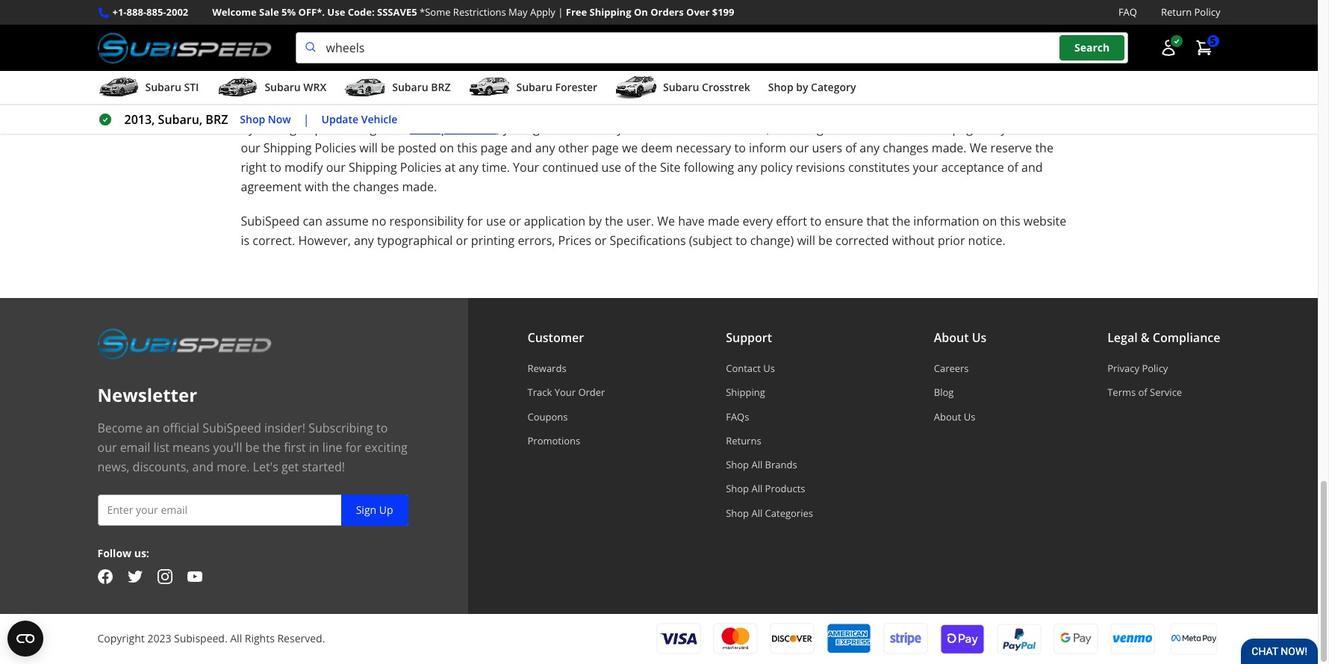 Task type: locate. For each thing, give the bounding box(es) containing it.
0 vertical spatial use
[[602, 159, 621, 176]]

contact
[[952, 40, 994, 56]]

shipping down visiting
[[263, 140, 312, 156]]

about up careers
[[934, 329, 969, 346]]

a subaru forester thumbnail image image
[[469, 76, 511, 99]]

by up if
[[559, 20, 573, 37]]

forth
[[881, 120, 909, 137]]

determined
[[456, 20, 522, 37]]

facebook logo image
[[97, 569, 112, 584]]

subispeed.com
[[410, 120, 497, 137]]

sti
[[184, 80, 199, 94]]

to up exciting
[[376, 420, 388, 436]]

for inside become an official subispeed insider! subscribing to our email list means you'll be the first in line for exciting news, discounts, and more. let's get started!
[[346, 439, 362, 456]]

you inside , you agree to abide by our terms and conditions, including those set forth on this page. any revisions to our shipping policies will be posted on this page and any other page we deem necessary to inform our users of any changes made. we reserve the right to modify our shipping policies at any time. your continued use of the site following any policy revisions constitutes your acceptance of and agreement with the changes made.
[[503, 120, 524, 137]]

2 vertical spatial we
[[622, 140, 638, 156]]

1 horizontal spatial use
[[602, 159, 621, 176]]

us down blog link on the bottom right
[[964, 410, 976, 423]]

all left brands
[[752, 458, 763, 471]]

use down wrx
[[323, 96, 345, 112]]

0 horizontal spatial information
[[320, 40, 386, 56]]

unfortunately and sometimes awesomely, some of the products we sell do not include english-language or us-specific instructions. the type of user instructions included with a product is determined solely by the manufacturer and is out of our control. in such cases, we do our best to provide supplemental information about the product in question. if you would like additional instructions or installation support, please contact our customer service department for assistance.
[[241, 1, 1072, 76]]

on up at
[[440, 140, 454, 156]]

policy
[[1195, 5, 1221, 19], [1142, 362, 1169, 375]]

or down control.
[[783, 40, 795, 56]]

subaru down additional
[[663, 80, 699, 94]]

ensure
[[825, 213, 864, 229]]

2 vertical spatial us
[[964, 410, 976, 423]]

1 horizontal spatial we
[[970, 140, 988, 156]]

0 vertical spatial be
[[381, 140, 395, 156]]

search button
[[1060, 35, 1125, 60]]

1 horizontal spatial policies
[[400, 159, 442, 176]]

1 horizontal spatial made.
[[932, 140, 967, 156]]

1 vertical spatial use
[[486, 213, 506, 229]]

1 vertical spatial with
[[305, 179, 329, 195]]

1 page from the left
[[481, 140, 508, 156]]

0 horizontal spatial page
[[481, 140, 508, 156]]

that
[[867, 213, 889, 229]]

over
[[686, 5, 710, 19]]

|
[[558, 5, 563, 19], [303, 111, 310, 128]]

0 horizontal spatial use
[[486, 213, 506, 229]]

0 vertical spatial on
[[912, 120, 926, 137]]

printing
[[471, 232, 515, 249]]

in
[[494, 40, 504, 56], [309, 439, 319, 456]]

all for brands
[[752, 458, 763, 471]]

subaru up conditions
[[265, 80, 301, 94]]

of right terms
[[1139, 386, 1148, 399]]

1 horizontal spatial |
[[558, 5, 563, 19]]

we left deem at the top of page
[[622, 140, 638, 156]]

0 horizontal spatial brz
[[206, 111, 228, 128]]

product down *some on the left top
[[397, 20, 441, 37]]

information up prior
[[914, 213, 980, 229]]

manufacturer
[[597, 20, 674, 37]]

0 horizontal spatial in
[[309, 439, 319, 456]]

1 horizontal spatial brz
[[431, 80, 451, 94]]

we inside , you agree to abide by our terms and conditions, including those set forth on this page. any revisions to our shipping policies will be posted on this page and any other page we deem necessary to inform our users of any changes made. we reserve the right to modify our shipping policies at any time. your continued use of the site following any policy revisions constitutes your acceptance of and agreement with the changes made.
[[970, 140, 988, 156]]

you right ,
[[503, 120, 524, 137]]

us for contact us link
[[764, 362, 775, 375]]

0 vertical spatial you
[[573, 40, 593, 56]]

3 subaru from the left
[[392, 80, 428, 94]]

1 vertical spatial policies
[[400, 159, 442, 176]]

subaru inside dropdown button
[[265, 80, 301, 94]]

website
[[1024, 213, 1067, 229]]

1 horizontal spatial you
[[573, 40, 593, 56]]

1 subaru from the left
[[145, 80, 181, 94]]

typographical
[[377, 232, 453, 249]]

1 vertical spatial you
[[503, 120, 524, 137]]

become an official subispeed insider! subscribing to our email list means you'll be the first in line for exciting news, discounts, and more. let's get started!
[[97, 420, 408, 475]]

provide
[[998, 20, 1041, 37]]

of down reserve
[[1008, 159, 1019, 176]]

conditions,
[[709, 120, 770, 137]]

will down by visiting or purchasing from subispeed.com
[[360, 140, 378, 156]]

subaru sti button
[[97, 74, 199, 104]]

update
[[322, 112, 359, 126]]

page
[[481, 140, 508, 156], [592, 140, 619, 156]]

we up support,
[[897, 20, 913, 37]]

0 vertical spatial revisions
[[1010, 120, 1060, 137]]

discover image
[[770, 623, 815, 655]]

0 horizontal spatial product
[[397, 20, 441, 37]]

1 horizontal spatial do
[[917, 20, 931, 37]]

twitter logo image
[[127, 569, 142, 584]]

information inside the unfortunately and sometimes awesomely, some of the products we sell do not include english-language or us-specific instructions. the type of user instructions included with a product is determined solely by the manufacturer and is out of our control. in such cases, we do our best to provide supplemental information about the product in question. if you would like additional instructions or installation support, please contact our customer service department for assistance.
[[320, 40, 386, 56]]

shop for shop by category
[[768, 80, 794, 94]]

we
[[970, 140, 988, 156], [657, 213, 675, 229]]

4 subaru from the left
[[516, 80, 553, 94]]

, you agree to abide by our terms and conditions, including those set forth on this page. any revisions to our shipping policies will be posted on this page and any other page we deem necessary to inform our users of any changes made. we reserve the right to modify our shipping policies at any time. your continued use of the site following any policy revisions constitutes your acceptance of and agreement with the changes made.
[[241, 120, 1074, 195]]

to right 'effort'
[[810, 213, 822, 229]]

of down those
[[846, 140, 857, 156]]

us-
[[837, 1, 856, 17]]

from
[[380, 120, 407, 137]]

1 vertical spatial made.
[[402, 179, 437, 195]]

0 horizontal spatial policy
[[1142, 362, 1169, 375]]

sometimes
[[346, 1, 407, 17]]

following
[[684, 159, 734, 176]]

shipping
[[590, 5, 632, 19], [263, 140, 312, 156], [349, 159, 397, 176], [726, 386, 765, 399]]

made. down "page."
[[932, 140, 967, 156]]

shop all products
[[726, 482, 806, 496]]

shop inside shop now link
[[240, 112, 265, 126]]

and
[[322, 1, 343, 17], [677, 20, 698, 37], [685, 120, 706, 137], [511, 140, 532, 156], [1022, 159, 1043, 176], [192, 459, 214, 475]]

if
[[562, 40, 570, 56]]

policy up 5
[[1195, 5, 1221, 19]]

1 about us from the top
[[934, 329, 987, 346]]

your right time.
[[513, 159, 539, 176]]

about down blog
[[934, 410, 962, 423]]

0 horizontal spatial will
[[360, 140, 378, 156]]

we inside subispeed can assume no responsibility for use or application by the user. we have made every effort to ensure that the information on this website is correct. however, any typographical or printing errors, prices or specifications (subject to change) will be corrected without prior notice.
[[657, 213, 675, 229]]

0 vertical spatial changes
[[883, 140, 929, 156]]

1 vertical spatial do
[[917, 20, 931, 37]]

0 vertical spatial policy
[[1195, 5, 1221, 19]]

blog
[[934, 386, 954, 399]]

out
[[713, 20, 732, 37]]

rights
[[245, 631, 275, 646]]

1 about from the top
[[934, 329, 969, 346]]

the right about
[[425, 40, 444, 56]]

the up let's
[[263, 439, 281, 456]]

subaru down the 'assistance.'
[[392, 80, 428, 94]]

subispeed up you'll
[[203, 420, 261, 436]]

us:
[[134, 546, 149, 560]]

0 vertical spatial subispeed logo image
[[97, 32, 272, 64]]

0 horizontal spatial your
[[513, 159, 539, 176]]

1 vertical spatial we
[[897, 20, 913, 37]]

you right if
[[573, 40, 593, 56]]

2 horizontal spatial this
[[1000, 213, 1021, 229]]

0 vertical spatial |
[[558, 5, 563, 19]]

will down 'effort'
[[797, 232, 816, 249]]

1 horizontal spatial we
[[622, 140, 638, 156]]

subaru
[[145, 80, 181, 94], [265, 80, 301, 94], [392, 80, 428, 94], [516, 80, 553, 94], [663, 80, 699, 94]]

additional
[[656, 40, 711, 56]]

subispeed inside become an official subispeed insider! subscribing to our email list means you'll be the first in line for exciting news, discounts, and more. let's get started!
[[203, 420, 261, 436]]

page up time.
[[481, 140, 508, 156]]

this
[[929, 120, 950, 137], [457, 140, 478, 156], [1000, 213, 1021, 229]]

1 horizontal spatial revisions
[[1010, 120, 1060, 137]]

our up news,
[[97, 439, 117, 456]]

be down 'from' at the left top of page
[[381, 140, 395, 156]]

inform
[[749, 140, 787, 156]]

subispeed logo image
[[97, 32, 272, 64], [97, 328, 272, 359]]

2 vertical spatial for
[[346, 439, 362, 456]]

1 horizontal spatial will
[[797, 232, 816, 249]]

of right out in the right top of the page
[[735, 20, 746, 37]]

is down awesomely,
[[444, 20, 453, 37]]

subispeed logo image down 2002
[[97, 32, 272, 64]]

0 horizontal spatial do
[[642, 1, 656, 17]]

shop all categories
[[726, 506, 813, 520]]

is left out in the right top of the page
[[701, 20, 710, 37]]

all left rights
[[230, 631, 242, 646]]

0 horizontal spatial is
[[241, 232, 250, 249]]

this left "page."
[[929, 120, 950, 137]]

1 vertical spatial brz
[[206, 111, 228, 128]]

0 vertical spatial your
[[513, 159, 539, 176]]

2 about us from the top
[[934, 410, 976, 423]]

0 vertical spatial we
[[601, 1, 617, 17]]

list
[[154, 439, 170, 456]]

0 vertical spatial brz
[[431, 80, 451, 94]]

do right sell
[[642, 1, 656, 17]]

the
[[527, 1, 545, 17], [576, 20, 594, 37], [425, 40, 444, 56], [1036, 140, 1054, 156], [639, 159, 657, 176], [332, 179, 350, 195], [605, 213, 624, 229], [892, 213, 911, 229], [263, 439, 281, 456]]

visa image
[[656, 623, 701, 655]]

we up acceptance
[[970, 140, 988, 156]]

by right abide
[[610, 120, 623, 137]]

use right continued
[[602, 159, 621, 176]]

your down rewards link at left
[[555, 386, 576, 399]]

information
[[320, 40, 386, 56], [914, 213, 980, 229]]

us for about us link
[[964, 410, 976, 423]]

0 vertical spatial policies
[[315, 140, 356, 156]]

+1-888-885-2002 link
[[112, 4, 188, 20]]

product down determined
[[447, 40, 491, 56]]

do up please
[[917, 20, 931, 37]]

1 horizontal spatial page
[[592, 140, 619, 156]]

changes up no
[[353, 179, 399, 195]]

subaru for subaru sti
[[145, 80, 181, 94]]

0 vertical spatial instructions
[[241, 20, 307, 37]]

0 horizontal spatial changes
[[353, 179, 399, 195]]

be inside become an official subispeed insider! subscribing to our email list means you'll be the first in line for exciting news, discounts, and more. let's get started!
[[245, 439, 259, 456]]

2 vertical spatial on
[[983, 213, 997, 229]]

responsibility
[[389, 213, 464, 229]]

1 vertical spatial policy
[[1142, 362, 1169, 375]]

be inside , you agree to abide by our terms and conditions, including those set forth on this page. any revisions to our shipping policies will be posted on this page and any other page we deem necessary to inform our users of any changes made. we reserve the right to modify our shipping policies at any time. your continued use of the site following any policy revisions constitutes your acceptance of and agreement with the changes made.
[[381, 140, 395, 156]]

welcome sale 5% off*. use code: sssave5
[[212, 5, 417, 19]]

all for categories
[[752, 506, 763, 520]]

1 vertical spatial in
[[309, 439, 319, 456]]

*some restrictions may apply | free shipping on orders over $199
[[420, 5, 735, 19]]

coupons
[[528, 410, 568, 423]]

1 horizontal spatial information
[[914, 213, 980, 229]]

0 vertical spatial in
[[494, 40, 504, 56]]

any down set
[[860, 140, 880, 156]]

1 vertical spatial this
[[457, 140, 478, 156]]

use up printing
[[486, 213, 506, 229]]

be
[[381, 140, 395, 156], [819, 232, 833, 249], [245, 439, 259, 456]]

us up shipping link
[[764, 362, 775, 375]]

including
[[773, 120, 824, 137]]

our right modify
[[326, 159, 346, 176]]

by visiting or purchasing from subispeed.com
[[241, 120, 497, 137]]

all down shop all brands
[[752, 482, 763, 496]]

rewards
[[528, 362, 567, 375]]

you inside the unfortunately and sometimes awesomely, some of the products we sell do not include english-language or us-specific instructions. the type of user instructions included with a product is determined solely by the manufacturer and is out of our control. in such cases, we do our best to provide supplemental information about the product in question. if you would like additional instructions or installation support, please contact our customer service department for assistance.
[[573, 40, 593, 56]]

this up notice.
[[1000, 213, 1021, 229]]

0 vertical spatial this
[[929, 120, 950, 137]]

be down ensure
[[819, 232, 833, 249]]

instructions down out in the right top of the page
[[715, 40, 780, 56]]

changes down forth
[[883, 140, 929, 156]]

2 vertical spatial this
[[1000, 213, 1021, 229]]

your
[[913, 159, 939, 176]]

amex image
[[826, 623, 871, 655]]

1 horizontal spatial in
[[494, 40, 504, 56]]

about us down blog link on the bottom right
[[934, 410, 976, 423]]

0 horizontal spatial you
[[503, 120, 524, 137]]

0 vertical spatial made.
[[932, 140, 967, 156]]

1 horizontal spatial instructions
[[715, 40, 780, 56]]

1 vertical spatial us
[[764, 362, 775, 375]]

policies down purchasing
[[315, 140, 356, 156]]

0 vertical spatial subispeed
[[241, 213, 300, 229]]

1 vertical spatial for
[[467, 213, 483, 229]]

1 horizontal spatial with
[[361, 20, 384, 37]]

wrx
[[304, 80, 327, 94]]

0 vertical spatial for
[[352, 59, 368, 76]]

page down abide
[[592, 140, 619, 156]]

1 vertical spatial information
[[914, 213, 980, 229]]

0 vertical spatial product
[[397, 20, 441, 37]]

| left free
[[558, 5, 563, 19]]

subaru for subaru crosstrek
[[663, 80, 699, 94]]

metapay image
[[1172, 635, 1216, 643]]

1 vertical spatial revisions
[[796, 159, 845, 176]]

1 vertical spatial product
[[447, 40, 491, 56]]

about us up careers link
[[934, 329, 987, 346]]

our down english-
[[750, 20, 769, 37]]

to up other on the left top
[[561, 120, 573, 137]]

button image
[[1160, 39, 1178, 57]]

0 horizontal spatial be
[[245, 439, 259, 456]]

1 vertical spatial will
[[797, 232, 816, 249]]

use
[[602, 159, 621, 176], [486, 213, 506, 229]]

customer
[[528, 329, 584, 346]]

we left the have on the right top
[[657, 213, 675, 229]]

2 subaru from the left
[[265, 80, 301, 94]]

2 about from the top
[[934, 410, 962, 423]]

for
[[352, 59, 368, 76], [467, 213, 483, 229], [346, 439, 362, 456]]

abide
[[576, 120, 607, 137]]

shipping up manufacturer
[[590, 5, 632, 19]]

we left sell
[[601, 1, 617, 17]]

faq link
[[1119, 4, 1138, 20]]

and up necessary
[[685, 120, 706, 137]]

made.
[[932, 140, 967, 156], [402, 179, 437, 195]]

0 horizontal spatial with
[[305, 179, 329, 195]]

a subaru wrx thumbnail image image
[[217, 76, 259, 99]]

acceptance
[[942, 159, 1004, 176]]

information inside subispeed can assume no responsibility for use or application by the user. we have made every effort to ensure that the information on this website is correct. however, any typographical or printing errors, prices or specifications (subject to change) will be corrected without prior notice.
[[914, 213, 980, 229]]

subispeed logo image up "newsletter"
[[97, 328, 272, 359]]

on inside subispeed can assume no responsibility for use or application by the user. we have made every effort to ensure that the information on this website is correct. however, any typographical or printing errors, prices or specifications (subject to change) will be corrected without prior notice.
[[983, 213, 997, 229]]

1 vertical spatial about
[[934, 410, 962, 423]]

products
[[549, 1, 598, 17]]

awesomely,
[[411, 1, 476, 17]]

sign
[[356, 503, 377, 517]]

policies down "posted"
[[400, 159, 442, 176]]

shop inside shop by category dropdown button
[[768, 80, 794, 94]]

0 horizontal spatial |
[[303, 111, 310, 128]]

5
[[1210, 34, 1216, 48]]

0 vertical spatial information
[[320, 40, 386, 56]]

1 horizontal spatial product
[[447, 40, 491, 56]]

code:
[[348, 5, 375, 19]]

1 vertical spatial subispeed
[[203, 420, 261, 436]]

for up printing
[[467, 213, 483, 229]]

the up assume
[[332, 179, 350, 195]]

unfortunately
[[241, 1, 319, 17]]

about
[[389, 40, 422, 56]]

use inside , you agree to abide by our terms and conditions, including those set forth on this page. any revisions to our shipping policies will be posted on this page and any other page we deem necessary to inform our users of any changes made. we reserve the right to modify our shipping policies at any time. your continued use of the site following any policy revisions constitutes your acceptance of and agreement with the changes made.
[[602, 159, 621, 176]]

1 vertical spatial |
[[303, 111, 310, 128]]

5 subaru from the left
[[663, 80, 699, 94]]

all for products
[[752, 482, 763, 496]]

subispeed up correct.
[[241, 213, 300, 229]]

brz left the by
[[206, 111, 228, 128]]

and down means
[[192, 459, 214, 475]]

without
[[892, 232, 935, 249]]

your inside , you agree to abide by our terms and conditions, including those set forth on this page. any revisions to our shipping policies will be posted on this page and any other page we deem necessary to inform our users of any changes made. we reserve the right to modify our shipping policies at any time. your continued use of the site following any policy revisions constitutes your acceptance of and agreement with the changes made.
[[513, 159, 539, 176]]

0 horizontal spatial we
[[657, 213, 675, 229]]

a
[[388, 20, 394, 37]]

contact us
[[726, 362, 775, 375]]

category
[[811, 80, 856, 94]]

revisions up reserve
[[1010, 120, 1060, 137]]

2 horizontal spatial we
[[897, 20, 913, 37]]

2 page from the left
[[592, 140, 619, 156]]

and up included
[[322, 1, 343, 17]]

1 vertical spatial subispeed logo image
[[97, 328, 272, 359]]

1 vertical spatial about us
[[934, 410, 976, 423]]

or left the us-
[[822, 1, 834, 17]]

0 vertical spatial about
[[934, 329, 969, 346]]

follow us:
[[97, 546, 149, 560]]

0 horizontal spatial on
[[440, 140, 454, 156]]

subaru left sti
[[145, 80, 181, 94]]

on up notice.
[[983, 213, 997, 229]]

shop for shop all categories
[[726, 506, 749, 520]]

search input field
[[295, 32, 1128, 64]]

1 subispeed logo image from the top
[[97, 32, 272, 64]]

0 horizontal spatial we
[[601, 1, 617, 17]]

email
[[120, 439, 150, 456]]

follow
[[97, 546, 132, 560]]

supplemental
[[241, 40, 317, 56]]

any
[[535, 140, 555, 156], [860, 140, 880, 156], [459, 159, 479, 176], [738, 159, 758, 176], [354, 232, 374, 249]]



Task type: describe. For each thing, give the bounding box(es) containing it.
agreement
[[241, 179, 302, 195]]

of right type
[[1024, 1, 1035, 17]]

shop all categories link
[[726, 506, 813, 520]]

our inside become an official subispeed insider! subscribing to our email list means you'll be the first in line for exciting news, discounts, and more. let's get started!
[[97, 439, 117, 456]]

in inside become an official subispeed insider! subscribing to our email list means you'll be the first in line for exciting news, discounts, and more. let's get started!
[[309, 439, 319, 456]]

subaru brz
[[392, 80, 451, 94]]

subispeed inside subispeed can assume no responsibility for use or application by the user. we have made every effort to ensure that the information on this website is correct. however, any typographical or printing errors, prices or specifications (subject to change) will be corrected without prior notice.
[[241, 213, 300, 229]]

get
[[282, 459, 299, 475]]

reserve
[[991, 140, 1032, 156]]

paypal image
[[997, 623, 1042, 655]]

now
[[268, 112, 291, 126]]

shop all brands link
[[726, 458, 813, 471]]

googlepay image
[[1054, 623, 1098, 655]]

faq
[[1119, 5, 1138, 19]]

5%
[[282, 5, 296, 19]]

we inside , you agree to abide by our terms and conditions, including those set forth on this page. any revisions to our shipping policies will be posted on this page and any other page we deem necessary to inform our users of any changes made. we reserve the right to modify our shipping policies at any time. your continued use of the site following any policy revisions constitutes your acceptance of and agreement with the changes made.
[[622, 140, 638, 156]]

0 horizontal spatial revisions
[[796, 159, 845, 176]]

shop all products link
[[726, 482, 813, 496]]

youtube logo image
[[187, 569, 202, 584]]

effort
[[776, 213, 807, 229]]

user
[[1038, 1, 1063, 17]]

policy for privacy policy
[[1142, 362, 1169, 375]]

coupons link
[[528, 410, 605, 423]]

copyright 2023 subispeed. all rights reserved.
[[97, 631, 325, 646]]

shop now
[[240, 112, 291, 126]]

by inside dropdown button
[[796, 80, 809, 94]]

(subject
[[689, 232, 733, 249]]

department
[[283, 59, 349, 76]]

shoppay image
[[940, 623, 985, 655]]

of right some on the left of page
[[513, 1, 524, 17]]

subispeed.com link
[[410, 120, 497, 137]]

shop by category button
[[768, 74, 856, 104]]

up
[[379, 503, 393, 517]]

policy for return policy
[[1195, 5, 1221, 19]]

shop by category
[[768, 80, 856, 94]]

our down provide
[[997, 40, 1016, 56]]

to down every
[[736, 232, 747, 249]]

track your order
[[528, 386, 605, 399]]

in inside the unfortunately and sometimes awesomely, some of the products we sell do not include english-language or us-specific instructions. the type of user instructions included with a product is determined solely by the manufacturer and is out of our control. in such cases, we do our best to provide supplemental information about the product in question. if you would like additional instructions or installation support, please contact our customer service department for assistance.
[[494, 40, 504, 56]]

this inside subispeed can assume no responsibility for use or application by the user. we have made every effort to ensure that the information on this website is correct. however, any typographical or printing errors, prices or specifications (subject to change) will be corrected without prior notice.
[[1000, 213, 1021, 229]]

made
[[708, 213, 740, 229]]

any down inform
[[738, 159, 758, 176]]

subaru forester
[[516, 80, 598, 94]]

shop for shop all brands
[[726, 458, 749, 471]]

to right any
[[1063, 120, 1074, 137]]

or right prices
[[595, 232, 607, 249]]

1 horizontal spatial is
[[444, 20, 453, 37]]

solely
[[525, 20, 556, 37]]

of left site
[[625, 159, 636, 176]]

instructions.
[[901, 1, 970, 17]]

type
[[996, 1, 1021, 17]]

forester
[[555, 80, 598, 94]]

subaru wrx button
[[217, 74, 327, 104]]

1 vertical spatial your
[[555, 386, 576, 399]]

0 horizontal spatial made.
[[402, 179, 437, 195]]

1 vertical spatial use
[[323, 96, 345, 112]]

subispeed.
[[174, 631, 228, 646]]

and down reserve
[[1022, 159, 1043, 176]]

include
[[681, 1, 722, 17]]

correct.
[[253, 232, 295, 249]]

subaru for subaru wrx
[[265, 80, 301, 94]]

0 horizontal spatial this
[[457, 140, 478, 156]]

subaru,
[[158, 111, 203, 128]]

free
[[566, 5, 587, 19]]

1 vertical spatial on
[[440, 140, 454, 156]]

those
[[827, 120, 858, 137]]

any
[[986, 120, 1007, 137]]

to inside the unfortunately and sometimes awesomely, some of the products we sell do not include english-language or us-specific instructions. the type of user instructions included with a product is determined solely by the manufacturer and is out of our control. in such cases, we do our best to provide supplemental information about the product in question. if you would like additional instructions or installation support, please contact our customer service department for assistance.
[[984, 20, 995, 37]]

use inside subispeed can assume no responsibility for use or application by the user. we have made every effort to ensure that the information on this website is correct. however, any typographical or printing errors, prices or specifications (subject to change) will be corrected without prior notice.
[[486, 213, 506, 229]]

to up "agreement"
[[270, 159, 281, 176]]

categories
[[765, 506, 813, 520]]

the up solely
[[527, 1, 545, 17]]

Enter your email text field
[[97, 495, 408, 526]]

careers link
[[934, 362, 987, 375]]

discounts,
[[133, 459, 189, 475]]

1 horizontal spatial on
[[912, 120, 926, 137]]

installation
[[799, 40, 860, 56]]

sign up
[[356, 503, 393, 517]]

with inside the unfortunately and sometimes awesomely, some of the products we sell do not include english-language or us-specific instructions. the type of user instructions included with a product is determined solely by the manufacturer and is out of our control. in such cases, we do our best to provide supplemental information about the product in question. if you would like additional instructions or installation support, please contact our customer service department for assistance.
[[361, 20, 384, 37]]

the up without
[[892, 213, 911, 229]]

have
[[678, 213, 705, 229]]

5 button
[[1188, 33, 1221, 63]]

will inside subispeed can assume no responsibility for use or application by the user. we have made every effort to ensure that the information on this website is correct. however, any typographical or printing errors, prices or specifications (subject to change) will be corrected without prior notice.
[[797, 232, 816, 249]]

mastercard image
[[713, 623, 758, 655]]

shipping down contact
[[726, 386, 765, 399]]

subaru crosstrek button
[[616, 74, 751, 104]]

is inside subispeed can assume no responsibility for use or application by the user. we have made every effort to ensure that the information on this website is correct. however, any typographical or printing errors, prices or specifications (subject to change) will be corrected without prior notice.
[[241, 232, 250, 249]]

shipping down by visiting or purchasing from subispeed.com
[[349, 159, 397, 176]]

cases,
[[861, 20, 894, 37]]

+1-
[[112, 5, 127, 19]]

however,
[[298, 232, 351, 249]]

every
[[743, 213, 773, 229]]

2023
[[147, 631, 171, 646]]

service
[[241, 59, 280, 76]]

privacy policy link
[[1108, 362, 1221, 375]]

search
[[1075, 41, 1110, 55]]

a subaru brz thumbnail image image
[[345, 76, 386, 99]]

faqs link
[[726, 410, 813, 423]]

to down conditions,
[[735, 140, 746, 156]]

by inside subispeed can assume no responsibility for use or application by the user. we have made every effort to ensure that the information on this website is correct. however, any typographical or printing errors, prices or specifications (subject to change) will be corrected without prior notice.
[[589, 213, 602, 229]]

2013, subaru, brz
[[124, 111, 228, 128]]

our down instructions.
[[934, 20, 954, 37]]

users
[[812, 140, 843, 156]]

brands
[[765, 458, 797, 471]]

will inside , you agree to abide by our terms and conditions, including those set forth on this page. any revisions to our shipping policies will be posted on this page and any other page we deem necessary to inform our users of any changes made. we reserve the right to modify our shipping policies at any time. your continued use of the site following any policy revisions constitutes your acceptance of and agreement with the changes made.
[[360, 140, 378, 156]]

insider!
[[264, 420, 306, 436]]

for inside subispeed can assume no responsibility for use or application by the user. we have made every effort to ensure that the information on this website is correct. however, any typographical or printing errors, prices or specifications (subject to change) will be corrected without prior notice.
[[467, 213, 483, 229]]

language
[[768, 1, 819, 17]]

by inside , you agree to abide by our terms and conditions, including those set forth on this page. any revisions to our shipping policies will be posted on this page and any other page we deem necessary to inform our users of any changes made. we reserve the right to modify our shipping policies at any time. your continued use of the site following any policy revisions constitutes your acceptance of and agreement with the changes made.
[[610, 120, 623, 137]]

constitutes
[[849, 159, 910, 176]]

sssave5
[[377, 5, 417, 19]]

0 vertical spatial use
[[327, 5, 345, 19]]

right
[[241, 159, 267, 176]]

a subaru crosstrek thumbnail image image
[[616, 76, 657, 99]]

0 horizontal spatial instructions
[[241, 20, 307, 37]]

be inside subispeed can assume no responsibility for use or application by the user. we have made every effort to ensure that the information on this website is correct. however, any typographical or printing errors, prices or specifications (subject to change) will be corrected without prior notice.
[[819, 232, 833, 249]]

orders
[[651, 5, 684, 19]]

no
[[372, 213, 386, 229]]

prices
[[558, 232, 592, 249]]

a subaru sti thumbnail image image
[[97, 76, 139, 99]]

any right at
[[459, 159, 479, 176]]

or down conditions of use
[[300, 120, 312, 137]]

for inside the unfortunately and sometimes awesomely, some of the products we sell do not include english-language or us-specific instructions. the type of user instructions included with a product is determined solely by the manufacturer and is out of our control. in such cases, we do our best to provide supplemental information about the product in question. if you would like additional instructions or installation support, please contact our customer service department for assistance.
[[352, 59, 368, 76]]

2 horizontal spatial is
[[701, 20, 710, 37]]

agree
[[527, 120, 558, 137]]

885-
[[146, 5, 166, 19]]

sign up button
[[341, 495, 408, 526]]

2 subispeed logo image from the top
[[97, 328, 272, 359]]

stripe image
[[883, 623, 928, 655]]

update vehicle button
[[322, 111, 398, 128]]

products
[[765, 482, 806, 496]]

instagram logo image
[[157, 569, 172, 584]]

shop all brands
[[726, 458, 797, 471]]

1 vertical spatial changes
[[353, 179, 399, 195]]

or left printing
[[456, 232, 468, 249]]

any down agree
[[535, 140, 555, 156]]

0 vertical spatial us
[[972, 329, 987, 346]]

modify
[[285, 159, 323, 176]]

the left user.
[[605, 213, 624, 229]]

our down the including
[[790, 140, 809, 156]]

the right reserve
[[1036, 140, 1054, 156]]

terms of service link
[[1108, 386, 1221, 399]]

support
[[726, 329, 772, 346]]

or up errors,
[[509, 213, 521, 229]]

by inside the unfortunately and sometimes awesomely, some of the products we sell do not include english-language or us-specific instructions. the type of user instructions included with a product is determined solely by the manufacturer and is out of our control. in such cases, we do our best to provide supplemental information about the product in question. if you would like additional instructions or installation support, please contact our customer service department for assistance.
[[559, 20, 573, 37]]

our up deem at the top of page
[[626, 120, 646, 137]]

of down wrx
[[308, 96, 320, 112]]

corrected
[[836, 232, 889, 249]]

vehicle
[[361, 112, 398, 126]]

any inside subispeed can assume no responsibility for use or application by the user. we have made every effort to ensure that the information on this website is correct. however, any typographical or printing errors, prices or specifications (subject to change) will be corrected without prior notice.
[[354, 232, 374, 249]]

you'll
[[213, 439, 242, 456]]

assistance.
[[371, 59, 432, 76]]

subaru for subaru brz
[[392, 80, 428, 94]]

with inside , you agree to abide by our terms and conditions, including those set forth on this page. any revisions to our shipping policies will be posted on this page and any other page we deem necessary to inform our users of any changes made. we reserve the right to modify our shipping policies at any time. your continued use of the site following any policy revisions constitutes your acceptance of and agreement with the changes made.
[[305, 179, 329, 195]]

and down over
[[677, 20, 698, 37]]

shop for shop all products
[[726, 482, 749, 496]]

contact us link
[[726, 362, 813, 375]]

brz inside dropdown button
[[431, 80, 451, 94]]

careers
[[934, 362, 969, 375]]

open widget image
[[7, 621, 43, 657]]

to inside become an official subispeed insider! subscribing to our email list means you'll be the first in line for exciting news, discounts, and more. let's get started!
[[376, 420, 388, 436]]

apply
[[530, 5, 556, 19]]

0 vertical spatial do
[[642, 1, 656, 17]]

venmo image
[[1110, 623, 1155, 655]]

shop for shop now
[[240, 112, 265, 126]]

terms of service
[[1108, 386, 1183, 399]]

and down agree
[[511, 140, 532, 156]]

and inside become an official subispeed insider! subscribing to our email list means you'll be the first in line for exciting news, discounts, and more. let's get started!
[[192, 459, 214, 475]]

2002
[[166, 5, 188, 19]]

customer
[[1019, 40, 1072, 56]]

prior
[[938, 232, 965, 249]]

the down *some restrictions may apply | free shipping on orders over $199
[[576, 20, 594, 37]]

subaru for subaru forester
[[516, 80, 553, 94]]

started!
[[302, 459, 345, 475]]

the inside become an official subispeed insider! subscribing to our email list means you'll be the first in line for exciting news, discounts, and more. let's get started!
[[263, 439, 281, 456]]

the down deem at the top of page
[[639, 159, 657, 176]]

our down the by
[[241, 140, 260, 156]]

set
[[861, 120, 878, 137]]



Task type: vqa. For each thing, say whether or not it's contained in the screenshot.
Been on the left
no



